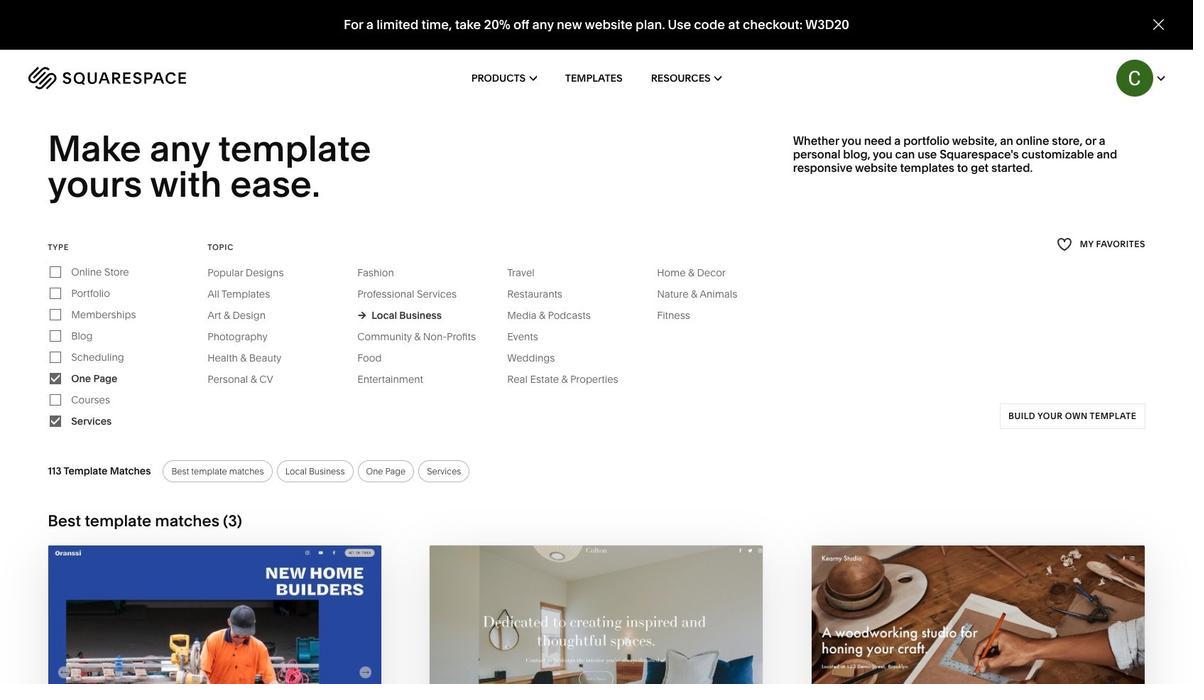 Task type: vqa. For each thing, say whether or not it's contained in the screenshot.
the Colton image
yes



Task type: locate. For each thing, give the bounding box(es) containing it.
kearny image
[[812, 546, 1145, 684]]

main content
[[0, 0, 1194, 684]]

oranssi image
[[48, 546, 382, 684]]



Task type: describe. For each thing, give the bounding box(es) containing it.
colton image
[[430, 546, 764, 684]]



